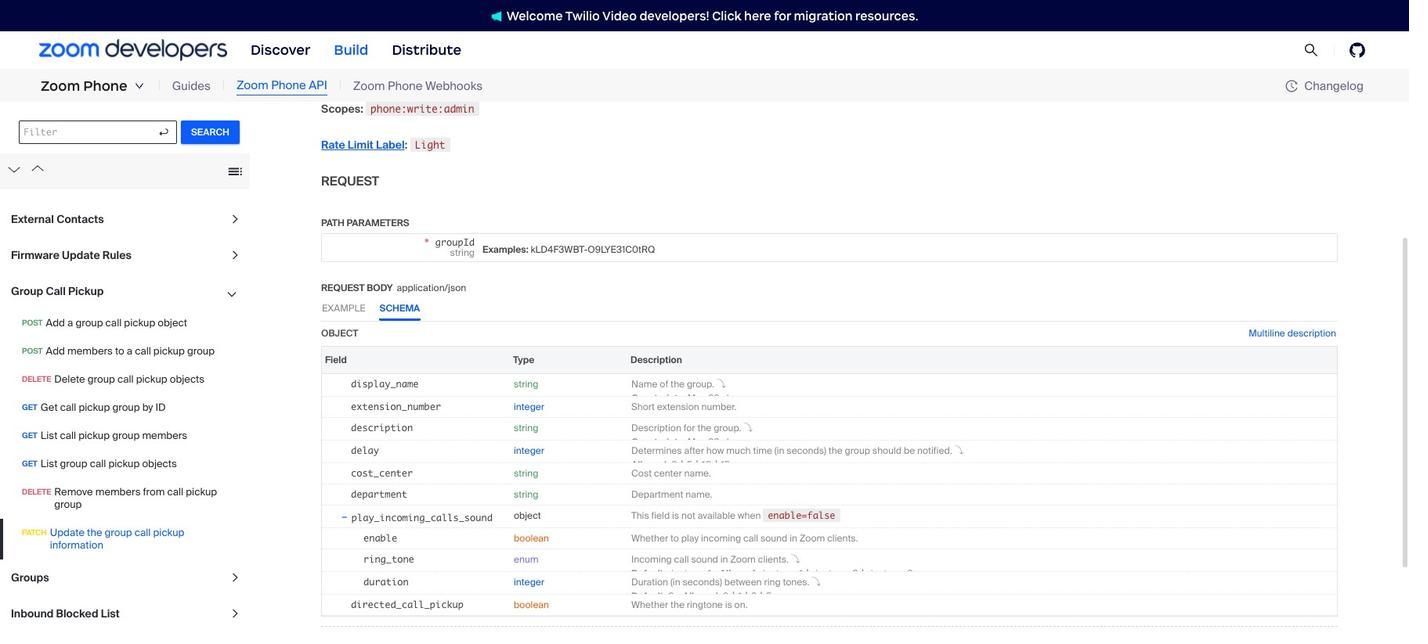 Task type: describe. For each thing, give the bounding box(es) containing it.
4 string from the top
[[514, 489, 539, 501]]

multiline
[[1249, 327, 1286, 340]]

2 boolean from the top
[[514, 599, 549, 612]]

api
[[309, 78, 327, 93]]

zoom for zoom phone
[[41, 78, 80, 95]]

zoom phone webhooks link
[[353, 77, 483, 95]]

1 horizontal spatial object
[[514, 510, 541, 522]]

description
[[1288, 327, 1337, 340]]

body
[[367, 282, 393, 294]]

changelog link
[[1286, 78, 1364, 94]]

search image
[[1305, 43, 1319, 57]]

github image
[[1350, 42, 1366, 58]]

resources.
[[856, 8, 919, 23]]

video
[[603, 8, 637, 23]]

click
[[712, 8, 742, 23]]

zoom phone webhooks
[[353, 78, 483, 94]]

path
[[321, 217, 345, 229]]

guides
[[172, 78, 211, 94]]

history image down search image
[[1286, 80, 1305, 92]]

welcome twilio video developers! click here for migration resources.
[[507, 8, 919, 23]]

0 vertical spatial object
[[321, 327, 358, 340]]

migration
[[794, 8, 853, 23]]

zoom phone
[[41, 78, 128, 95]]



Task type: locate. For each thing, give the bounding box(es) containing it.
search image
[[1305, 43, 1319, 57]]

zoom for zoom phone webhooks
[[353, 78, 385, 94]]

1 boolean from the top
[[514, 533, 549, 545]]

object
[[321, 327, 358, 340], [514, 510, 541, 522]]

1 phone from the left
[[83, 78, 128, 95]]

2 vertical spatial integer
[[514, 577, 545, 589]]

developers!
[[640, 8, 710, 23]]

1 vertical spatial integer
[[514, 445, 545, 457]]

0 vertical spatial integer
[[514, 401, 545, 414]]

zoom developer logo image
[[39, 40, 227, 61]]

1 vertical spatial object
[[514, 510, 541, 522]]

phone for zoom phone api
[[271, 78, 306, 93]]

phone left api
[[271, 78, 306, 93]]

zoom
[[41, 78, 80, 95], [237, 78, 269, 93], [353, 78, 385, 94]]

0 vertical spatial request
[[321, 173, 379, 189]]

3 integer from the top
[[514, 577, 545, 589]]

guides link
[[172, 77, 211, 95]]

1 string from the top
[[514, 378, 539, 391]]

2 horizontal spatial phone
[[388, 78, 423, 94]]

zoom phone api link
[[237, 77, 327, 95]]

path parameters
[[321, 217, 410, 229]]

here
[[745, 8, 772, 23]]

0 horizontal spatial object
[[321, 327, 358, 340]]

github image
[[1350, 42, 1366, 58]]

2 zoom from the left
[[237, 78, 269, 93]]

zoom phone api
[[237, 78, 327, 93]]

0 vertical spatial boolean
[[514, 533, 549, 545]]

request for request
[[321, 173, 379, 189]]

request
[[321, 173, 379, 189], [321, 282, 365, 294]]

webhooks
[[426, 78, 483, 94]]

boolean
[[514, 533, 549, 545], [514, 599, 549, 612]]

string
[[514, 378, 539, 391], [514, 422, 539, 435], [514, 468, 539, 480], [514, 489, 539, 501]]

phone for zoom phone webhooks
[[388, 78, 423, 94]]

request left body
[[321, 282, 365, 294]]

integer
[[514, 401, 545, 414], [514, 445, 545, 457], [514, 577, 545, 589]]

0 horizontal spatial phone
[[83, 78, 128, 95]]

phone left down image
[[83, 78, 128, 95]]

changelog
[[1305, 78, 1364, 94]]

notification image
[[491, 11, 507, 22], [491, 11, 502, 22]]

3 zoom from the left
[[353, 78, 385, 94]]

twilio
[[566, 8, 600, 23]]

phone for zoom phone
[[83, 78, 128, 95]]

history image left changelog
[[1286, 80, 1299, 92]]

phone
[[83, 78, 128, 95], [271, 78, 306, 93], [388, 78, 423, 94]]

enum
[[514, 554, 539, 566]]

for
[[774, 8, 791, 23]]

1 vertical spatial request
[[321, 282, 365, 294]]

3 string from the top
[[514, 468, 539, 480]]

2 request from the top
[[321, 282, 365, 294]]

welcome twilio video developers! click here for migration resources. link
[[475, 7, 934, 24]]

1 vertical spatial boolean
[[514, 599, 549, 612]]

1 request from the top
[[321, 173, 379, 189]]

2 integer from the top
[[514, 445, 545, 457]]

multiline description
[[1249, 327, 1337, 340]]

object up enum
[[514, 510, 541, 522]]

request body application/json
[[321, 282, 466, 294]]

down image
[[135, 81, 144, 91]]

0 horizontal spatial zoom
[[41, 78, 80, 95]]

application/json
[[397, 282, 466, 294]]

boolean down enum
[[514, 599, 549, 612]]

parameters
[[347, 217, 410, 229]]

boolean up enum
[[514, 533, 549, 545]]

3 phone from the left
[[388, 78, 423, 94]]

zoom for zoom phone api
[[237, 78, 269, 93]]

request for request body application/json
[[321, 282, 365, 294]]

2 string from the top
[[514, 422, 539, 435]]

phone left 'webhooks' on the left of the page
[[388, 78, 423, 94]]

type
[[513, 354, 535, 367]]

1 zoom from the left
[[41, 78, 80, 95]]

2 phone from the left
[[271, 78, 306, 93]]

welcome
[[507, 8, 563, 23]]

object down request body application/json
[[321, 327, 358, 340]]

1 horizontal spatial zoom
[[237, 78, 269, 93]]

2 horizontal spatial zoom
[[353, 78, 385, 94]]

request up path parameters
[[321, 173, 379, 189]]

history image
[[1286, 80, 1305, 92], [1286, 80, 1299, 92]]

1 integer from the top
[[514, 401, 545, 414]]

1 horizontal spatial phone
[[271, 78, 306, 93]]



Task type: vqa. For each thing, say whether or not it's contained in the screenshot.
the Status in the bottom left of the page
no



